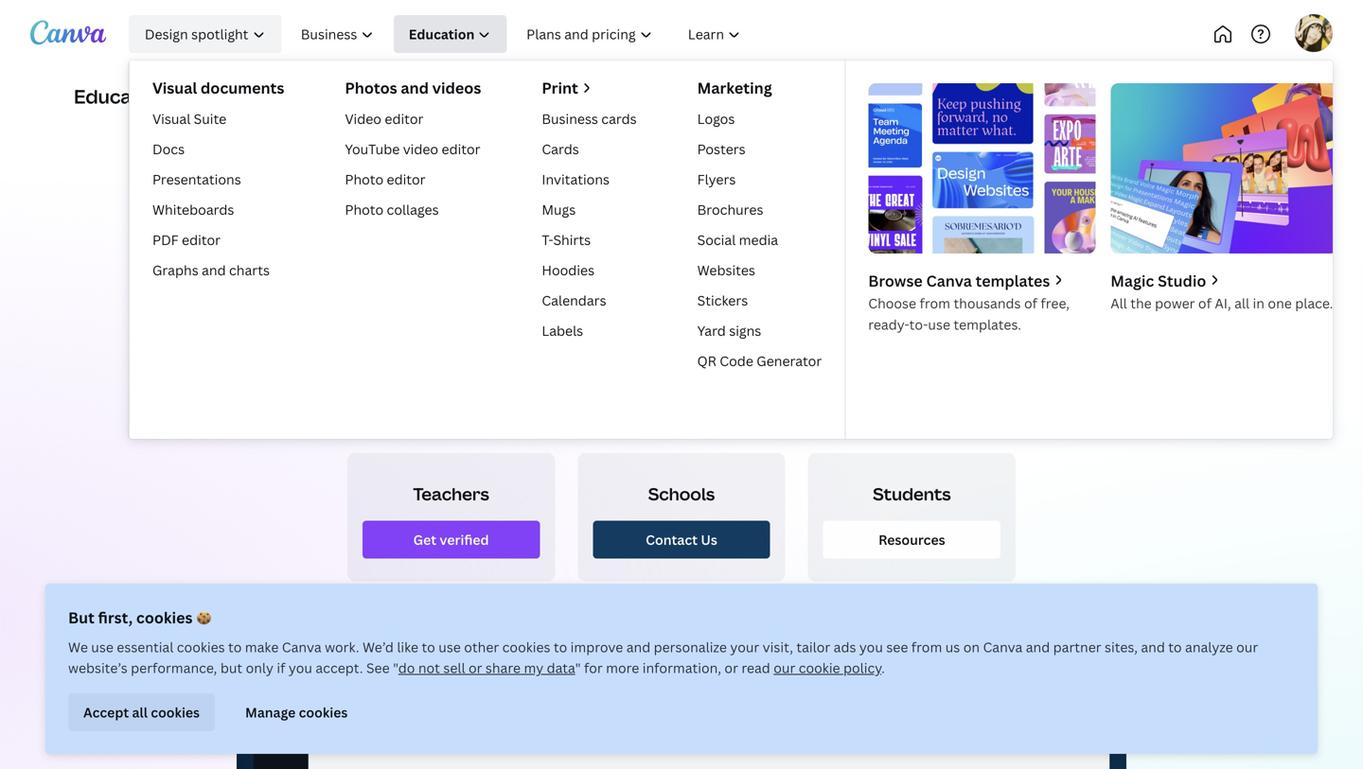Task type: locate. For each thing, give the bounding box(es) containing it.
and left partner
[[1026, 639, 1050, 657]]

first,
[[98, 608, 133, 628]]

1 horizontal spatial our
[[1237, 639, 1258, 657]]

of inside choose from thousands of free, ready-to-use templates.
[[1024, 295, 1038, 312]]

1 " from the left
[[393, 659, 398, 677]]

and right "create"
[[406, 361, 434, 381]]

and up browse canva templates
[[905, 190, 1012, 267]]

0 horizontal spatial canva
[[282, 639, 322, 657]]

and left "more."
[[831, 361, 859, 381]]

pdf editor
[[152, 231, 221, 249]]

0 horizontal spatial education
[[74, 83, 169, 109]]

design spotlight button
[[129, 15, 281, 53]]

0 vertical spatial our
[[1237, 639, 1258, 657]]

pdf
[[152, 231, 179, 249]]

sell
[[443, 659, 465, 677]]

business cards
[[542, 110, 637, 128]]

photo down photo editor
[[345, 201, 384, 219]]

visit,
[[763, 639, 793, 657]]

of left the ai,
[[1198, 295, 1212, 312]]

1 vertical spatial personalize
[[654, 639, 727, 657]]

or right sell
[[469, 659, 482, 677]]

documents
[[201, 78, 284, 98]]

policy
[[844, 659, 882, 677]]

2 photo from the top
[[345, 201, 384, 219]]

graphs
[[152, 261, 198, 279]]

canva up if
[[282, 639, 322, 657]]

education left creator
[[972, 89, 1036, 107]]

magic studio
[[1111, 271, 1206, 291]]

from up to-
[[920, 295, 950, 312]]

0 vertical spatial personalize
[[438, 361, 521, 381]]

social media link
[[690, 225, 830, 255]]

higher education
[[456, 89, 566, 107]]

information,
[[643, 659, 721, 677]]

to right like
[[422, 639, 435, 657]]

accept all cookies
[[83, 704, 200, 722]]

cards
[[542, 140, 579, 158]]

0 horizontal spatial use
[[91, 639, 113, 657]]

hoodies
[[542, 261, 595, 279]]

yard signs
[[697, 322, 761, 340]]

photo for photo editor
[[345, 170, 384, 188]]

presentations
[[152, 170, 241, 188]]

from inside we use essential cookies to make canva work. we'd like to use other cookies to improve and personalize your visit, tailor ads you see from us on canva and partner sites, and to analyze our website's performance, but only if you accept. see "
[[911, 639, 942, 657]]

1 photo from the top
[[345, 170, 384, 188]]

photo down youtube
[[345, 170, 384, 188]]

1 horizontal spatial use
[[439, 639, 461, 657]]

lesson
[[525, 361, 572, 381]]

visual for visual suite
[[152, 110, 191, 128]]

of left free,
[[1024, 295, 1038, 312]]

place.
[[1295, 295, 1333, 312]]

1 vertical spatial schools
[[648, 483, 715, 506]]

1 of from the left
[[1024, 295, 1038, 312]]

charts
[[229, 261, 270, 279]]

docs link
[[145, 134, 292, 164]]

cookies down accept.
[[299, 704, 348, 722]]

see
[[886, 639, 908, 657]]

of for browse canva templates
[[1024, 295, 1038, 312]]

" right see
[[393, 659, 398, 677]]

or left read
[[725, 659, 738, 677]]

accept
[[83, 704, 129, 722]]

0 horizontal spatial or
[[469, 659, 482, 677]]

1 vertical spatial from
[[911, 639, 942, 657]]

2 of from the left
[[1198, 295, 1212, 312]]

menu bar
[[177, 80, 1100, 117]]

all left in
[[1235, 295, 1250, 312]]

free,
[[1041, 295, 1070, 312]]

2 to from the left
[[422, 639, 435, 657]]

cookies inside accept all cookies button
[[151, 704, 200, 722]]

create
[[354, 361, 403, 381]]

use up sell
[[439, 639, 461, 657]]

education up docs
[[74, 83, 169, 109]]

0 horizontal spatial personalize
[[438, 361, 521, 381]]

youtube video editor
[[345, 140, 480, 158]]

do
[[398, 659, 415, 677]]

canva up choose from thousands of free, ready-to-use templates.
[[926, 271, 972, 291]]

editor down whiteboards
[[182, 231, 221, 249]]

visual up visual suite
[[152, 78, 197, 98]]

personalize inside we use essential cookies to make canva work. we'd like to use other cookies to improve and personalize your visit, tailor ads you see from us on canva and partner sites, and to analyze our website's performance, but only if you accept. see "
[[654, 639, 727, 657]]

" left for
[[575, 659, 581, 677]]

photo for photo collages
[[345, 201, 384, 219]]

qr
[[697, 352, 717, 370]]

whiteboards link
[[145, 195, 292, 225]]

engaging
[[426, 261, 672, 338]]

and
[[401, 78, 429, 98], [905, 190, 1012, 267], [202, 261, 226, 279], [406, 361, 434, 381], [831, 361, 859, 381], [626, 639, 651, 657], [1026, 639, 1050, 657], [1141, 639, 1165, 657]]

we'd
[[363, 639, 394, 657]]

for
[[584, 659, 603, 677]]

1 to from the left
[[228, 639, 242, 657]]

but first, cookies 🍪
[[68, 608, 211, 628]]

youtube
[[345, 140, 400, 158]]

magic
[[1111, 271, 1154, 291]]

education
[[502, 89, 566, 107]]

0 vertical spatial all
[[1235, 295, 1250, 312]]

visual for visual documents
[[152, 78, 197, 98]]

browse canva templates
[[868, 271, 1050, 291]]

1 horizontal spatial schools
[[648, 483, 715, 506]]

1 visual from the top
[[152, 78, 197, 98]]

suite
[[194, 110, 226, 128]]

you right if
[[289, 659, 312, 677]]

personalize left the lesson
[[438, 361, 521, 381]]

1 horizontal spatial "
[[575, 659, 581, 677]]

all the power of ai, all in one place.
[[1111, 295, 1333, 312]]

personalize up information,
[[654, 639, 727, 657]]

0 vertical spatial from
[[920, 295, 950, 312]]

to up data
[[554, 639, 567, 657]]

cookies down 🍪
[[177, 639, 225, 657]]

manage cookies button
[[230, 694, 363, 732]]

and up do not sell or share my data " for more information, or read our cookie policy .
[[626, 639, 651, 657]]

to left analyze
[[1168, 639, 1182, 657]]

higher
[[456, 89, 498, 107]]

0 horizontal spatial of
[[1024, 295, 1038, 312]]

you
[[859, 639, 883, 657], [289, 659, 312, 677]]

from
[[920, 295, 950, 312], [911, 639, 942, 657]]

1 horizontal spatial education
[[972, 89, 1036, 107]]

use down browse canva templates
[[928, 316, 950, 334]]

0 horizontal spatial you
[[289, 659, 312, 677]]

0 horizontal spatial "
[[393, 659, 398, 677]]

0 vertical spatial visual
[[152, 78, 197, 98]]

one
[[1268, 295, 1292, 312]]

mugs
[[542, 201, 576, 219]]

1 vertical spatial all
[[132, 704, 148, 722]]

all right the accept
[[132, 704, 148, 722]]

brochures link
[[690, 195, 830, 225]]

video editor
[[345, 110, 424, 128]]

our right analyze
[[1237, 639, 1258, 657]]

design spotlight
[[145, 25, 248, 43]]

all
[[1235, 295, 1250, 312], [132, 704, 148, 722]]

2 horizontal spatial use
[[928, 316, 950, 334]]

graphs and charts link
[[145, 255, 292, 286]]

thousands
[[954, 295, 1021, 312]]

and up video editor link
[[401, 78, 429, 98]]

brochures
[[697, 201, 763, 219]]

editor up the youtube video editor
[[385, 110, 424, 128]]

from inside choose from thousands of free, ready-to-use templates.
[[920, 295, 950, 312]]

see
[[366, 659, 390, 677]]

canva right on
[[983, 639, 1023, 657]]

from left "us"
[[911, 639, 942, 657]]

1 horizontal spatial all
[[1235, 295, 1250, 312]]

students
[[287, 89, 345, 107], [873, 483, 951, 506]]

1 horizontal spatial or
[[725, 659, 738, 677]]

0 vertical spatial you
[[859, 639, 883, 657]]

"
[[393, 659, 398, 677], [575, 659, 581, 677]]

use up website's
[[91, 639, 113, 657]]

2 visual from the top
[[152, 110, 191, 128]]

to up but at the bottom
[[228, 639, 242, 657]]

0 horizontal spatial students
[[287, 89, 345, 107]]

visual
[[152, 78, 197, 98], [152, 110, 191, 128]]

0 vertical spatial schools
[[375, 89, 426, 107]]

education creator
[[972, 89, 1088, 107]]

0 vertical spatial photo
[[345, 170, 384, 188]]

1 vertical spatial photo
[[345, 201, 384, 219]]

1 vertical spatial our
[[774, 659, 795, 677]]

menu bar containing overview
[[177, 80, 1100, 117]]

" inside we use essential cookies to make canva work. we'd like to use other cookies to improve and personalize your visit, tailor ads you see from us on canva and partner sites, and to analyze our website's performance, but only if you accept. see "
[[393, 659, 398, 677]]

cookies up essential
[[136, 608, 193, 628]]

performance,
[[131, 659, 217, 677]]

calendars
[[542, 291, 606, 309]]

generator
[[757, 352, 822, 370]]

editor for pdf editor
[[182, 231, 221, 249]]

presentations link
[[145, 164, 292, 195]]

business
[[542, 110, 598, 128]]

cards link
[[534, 134, 644, 164]]

our inside we use essential cookies to make canva work. we'd like to use other cookies to improve and personalize your visit, tailor ads you see from us on canva and partner sites, and to analyze our website's performance, but only if you accept. see "
[[1237, 639, 1258, 657]]

websites
[[697, 261, 755, 279]]

infographics,
[[623, 361, 717, 381]]

editor for photo editor
[[387, 170, 426, 188]]

visual up docs
[[152, 110, 191, 128]]

overview link
[[184, 80, 268, 117]]

cookies down performance,
[[151, 704, 200, 722]]

1 horizontal spatial of
[[1198, 295, 1212, 312]]

1 horizontal spatial you
[[859, 639, 883, 657]]

2 " from the left
[[575, 659, 581, 677]]

editor down youtube video editor link at top left
[[387, 170, 426, 188]]

my
[[524, 659, 544, 677]]

1 horizontal spatial personalize
[[654, 639, 727, 657]]

1 horizontal spatial canva
[[926, 271, 972, 291]]

our down visit,
[[774, 659, 795, 677]]

social media
[[697, 231, 778, 249]]

0 horizontal spatial all
[[132, 704, 148, 722]]

your
[[730, 639, 759, 657]]

1 horizontal spatial students
[[873, 483, 951, 506]]

schools
[[375, 89, 426, 107], [648, 483, 715, 506]]

you up policy
[[859, 639, 883, 657]]

videos
[[432, 78, 481, 98]]

use inside choose from thousands of free, ready-to-use templates.
[[928, 316, 950, 334]]

logos link
[[690, 104, 830, 134]]

1 vertical spatial visual
[[152, 110, 191, 128]]

or
[[469, 659, 482, 677], [725, 659, 738, 677]]



Task type: describe. For each thing, give the bounding box(es) containing it.
sites,
[[1105, 639, 1138, 657]]

all inside button
[[132, 704, 148, 722]]

posters link
[[690, 134, 830, 164]]

integrations
[[752, 89, 829, 107]]

whiteboards
[[152, 201, 234, 219]]

editor for video editor
[[385, 110, 424, 128]]

plans,
[[576, 361, 619, 381]]

spotlight
[[191, 25, 248, 43]]

signs
[[729, 322, 761, 340]]

choose from thousands of free, ready-to-use templates.
[[868, 295, 1070, 334]]

ready-
[[868, 316, 909, 334]]

education for education creator
[[972, 89, 1036, 107]]

photos
[[345, 78, 397, 98]]

case studies
[[859, 89, 941, 107]]

stickers
[[697, 291, 748, 309]]

case
[[859, 89, 890, 107]]

docs
[[152, 140, 185, 158]]

photos and videos
[[345, 78, 481, 98]]

1 vertical spatial students
[[873, 483, 951, 506]]

youtube video editor link
[[337, 134, 489, 164]]

education creator link
[[960, 80, 1100, 117]]

marketing
[[697, 78, 772, 98]]

cookie
[[799, 659, 840, 677]]

of for magic studio
[[1198, 295, 1212, 312]]

more
[[606, 659, 639, 677]]

in
[[1253, 295, 1265, 312]]

browse
[[868, 271, 923, 291]]

we use essential cookies to make canva work. we'd like to use other cookies to improve and personalize your visit, tailor ads you see from us on canva and partner sites, and to analyze our website's performance, but only if you accept. see "
[[68, 639, 1258, 677]]

hoodies link
[[534, 255, 644, 286]]

cookies up my
[[502, 639, 551, 657]]

photo editor
[[345, 170, 426, 188]]

qr code generator
[[697, 352, 822, 370]]

social
[[697, 231, 736, 249]]

analyze
[[1185, 639, 1233, 657]]

improve
[[571, 639, 623, 657]]

labels link
[[534, 316, 644, 346]]

cookies inside the manage cookies button
[[299, 704, 348, 722]]

0 horizontal spatial our
[[774, 659, 795, 677]]

websites link
[[690, 255, 830, 286]]

we
[[68, 639, 88, 657]]

overview
[[196, 89, 257, 107]]

invitations
[[542, 170, 610, 188]]

templates.
[[954, 316, 1021, 334]]

2 or from the left
[[725, 659, 738, 677]]

tailor
[[797, 639, 830, 657]]

share
[[486, 659, 521, 677]]

2 horizontal spatial canva
[[983, 639, 1023, 657]]

photo collages
[[345, 201, 439, 219]]

essential
[[117, 639, 174, 657]]

and inside teachers and engaging students
[[905, 190, 1012, 267]]

editor right video
[[442, 140, 480, 158]]

0 vertical spatial students
[[287, 89, 345, 107]]

ai,
[[1215, 295, 1231, 312]]

and down pdf editor link
[[202, 261, 226, 279]]

t-
[[542, 231, 553, 249]]

our cookie policy link
[[774, 659, 882, 677]]

templates
[[976, 271, 1050, 291]]

canva inside design spotlight menu
[[926, 271, 972, 291]]

flyers
[[697, 170, 736, 188]]

video editor link
[[337, 104, 489, 134]]

to-
[[909, 316, 928, 334]]

visual documents
[[152, 78, 284, 98]]

studies
[[893, 89, 941, 107]]

design
[[145, 25, 188, 43]]

top level navigation element
[[125, 15, 1361, 439]]

all
[[1111, 295, 1127, 312]]

video,
[[784, 361, 828, 381]]

more.
[[863, 361, 905, 381]]

the
[[1131, 295, 1152, 312]]

all inside design spotlight menu
[[1235, 295, 1250, 312]]

qr code generator link
[[690, 346, 830, 376]]

education for education
[[74, 83, 169, 109]]

and right the sites,
[[1141, 639, 1165, 657]]

3 to from the left
[[554, 639, 567, 657]]

🍪
[[196, 608, 211, 628]]

invitations link
[[534, 164, 644, 195]]

0 horizontal spatial schools
[[375, 89, 426, 107]]

partner
[[1053, 639, 1102, 657]]

business cards link
[[534, 104, 644, 134]]

1 or from the left
[[469, 659, 482, 677]]

but
[[220, 659, 242, 677]]

video
[[403, 140, 438, 158]]

other
[[464, 639, 499, 657]]

teachers
[[413, 483, 489, 506]]

print link
[[542, 76, 637, 100]]

on
[[963, 639, 980, 657]]

teachers
[[641, 190, 893, 267]]

cards
[[601, 110, 637, 128]]

shirts
[[553, 231, 591, 249]]

4 to from the left
[[1168, 639, 1182, 657]]

design spotlight menu
[[129, 61, 1361, 439]]

media
[[739, 231, 778, 249]]

power
[[1155, 295, 1195, 312]]

lms integrations link
[[710, 80, 840, 117]]

lms integrations
[[721, 89, 829, 107]]

choose
[[868, 295, 916, 312]]

accept.
[[316, 659, 363, 677]]

1 vertical spatial you
[[289, 659, 312, 677]]

schools link
[[364, 80, 437, 117]]

pdf editor link
[[145, 225, 292, 255]]

stickers link
[[690, 286, 830, 316]]

teachers and engaging students
[[426, 190, 1012, 338]]

creator
[[1039, 89, 1088, 107]]



Task type: vqa. For each thing, say whether or not it's contained in the screenshot.
completed
no



